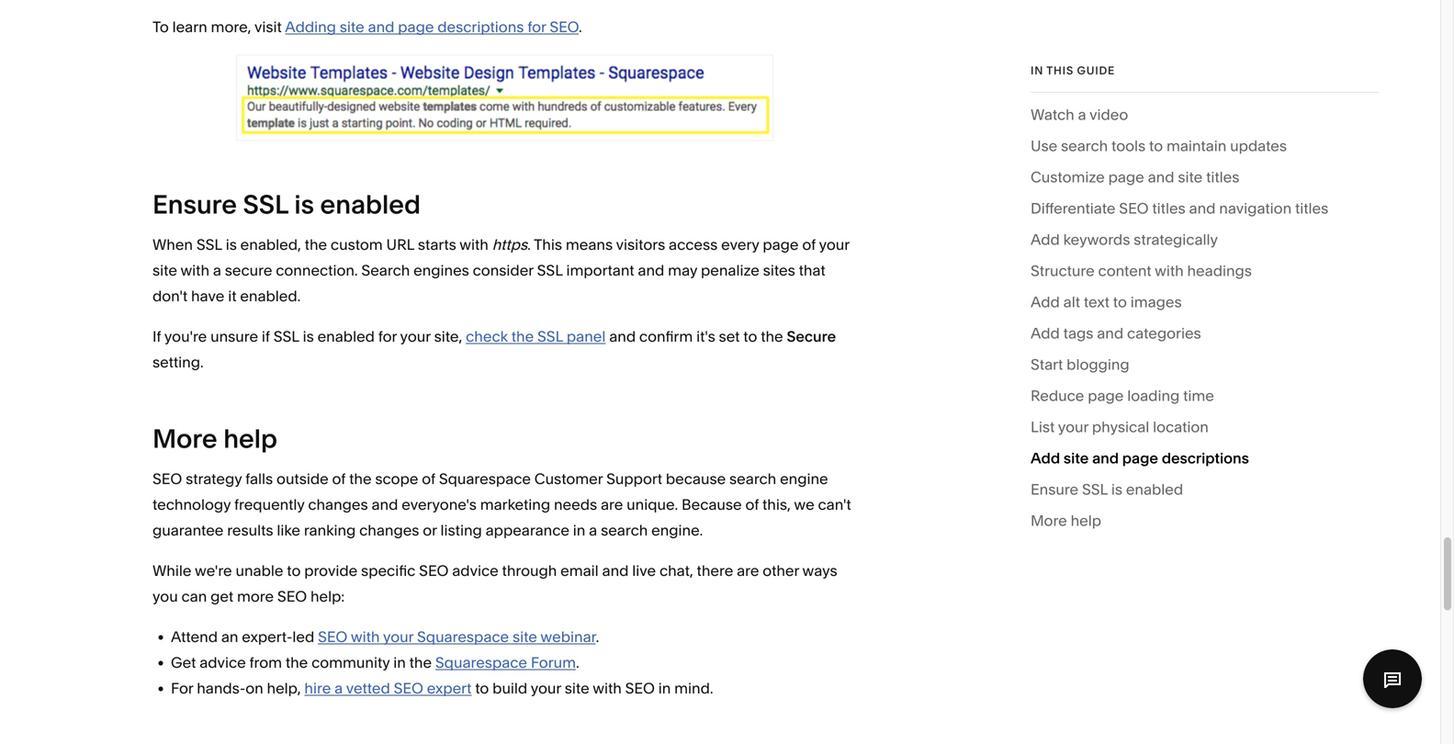 Task type: describe. For each thing, give the bounding box(es) containing it.
are inside seo strategy falls outside of the scope of squarespace customer support because search engine technology frequently changes and everyone's marketing needs are unique. because of this, we can't guarantee results like ranking changes or listing appearance in a search engine.
[[601, 496, 623, 514]]

tags
[[1064, 324, 1094, 342]]

it's
[[697, 328, 716, 345]]

to learn more, visit adding site and page descriptions for seo .
[[153, 18, 582, 36]]

in
[[1031, 64, 1044, 77]]

unique.
[[627, 496, 678, 514]]

url
[[386, 236, 414, 254]]

means
[[566, 236, 613, 254]]

list
[[1031, 418, 1055, 436]]

if
[[262, 328, 270, 345]]

with inside . this means visitors access every page of your site with a secure connection. search engines consider ssl important and may penalize sites that don't have it enabled.
[[181, 261, 210, 279]]

it
[[228, 287, 237, 305]]

seo strategy falls outside of the scope of squarespace customer support because search engine technology frequently changes and everyone's marketing needs are unique. because of this, we can't guarantee results like ranking changes or listing appearance in a search engine.
[[153, 470, 852, 539]]

blogging
[[1067, 356, 1130, 373]]

maintain
[[1167, 137, 1227, 155]]

add for add site and page descriptions
[[1031, 449, 1060, 467]]

your up hire a vetted seo expert link
[[383, 628, 414, 646]]

the up connection. at the left top of page
[[305, 236, 327, 254]]

strategy
[[186, 470, 242, 488]]

ways
[[803, 562, 838, 580]]

ssl inside ensure ssl is enabled link
[[1082, 481, 1108, 498]]

ranking
[[304, 521, 356, 539]]

differentiate seo titles and navigation titles link
[[1031, 196, 1329, 227]]

site,
[[434, 328, 462, 345]]

consider
[[473, 261, 534, 279]]

categories
[[1127, 324, 1202, 342]]

outside
[[277, 470, 329, 488]]

1 horizontal spatial ensure ssl is enabled
[[1031, 481, 1184, 498]]

may
[[668, 261, 698, 279]]

from
[[249, 654, 282, 672]]

confirm
[[639, 328, 693, 345]]

check
[[466, 328, 508, 345]]

guarantee
[[153, 521, 224, 539]]

0 vertical spatial descriptions
[[438, 18, 524, 36]]

hands-
[[197, 679, 246, 697]]

0 vertical spatial enabled
[[320, 189, 421, 220]]

1 vertical spatial in
[[393, 654, 406, 672]]

the right check
[[512, 328, 534, 345]]

list your physical location
[[1031, 418, 1209, 436]]

more,
[[211, 18, 251, 36]]

setting.
[[153, 353, 204, 371]]

start blogging link
[[1031, 352, 1130, 383]]

reduce page loading time link
[[1031, 383, 1215, 414]]

site inside . this means visitors access every page of your site with a secure connection. search engines consider ssl important and may penalize sites that don't have it enabled.
[[153, 261, 177, 279]]

search inside "link"
[[1061, 137, 1108, 155]]

the down led
[[286, 654, 308, 672]]

and down add alt text to images link
[[1097, 324, 1124, 342]]

site down the forum
[[565, 679, 590, 697]]

unsure
[[211, 328, 258, 345]]

use
[[1031, 137, 1058, 155]]

watch a video link
[[1031, 102, 1129, 133]]

1 vertical spatial search
[[730, 470, 777, 488]]

add alt text to images link
[[1031, 289, 1182, 321]]

your down the forum
[[531, 679, 561, 697]]

page inside . this means visitors access every page of your site with a secure connection. search engines consider ssl important and may penalize sites that don't have it enabled.
[[763, 236, 799, 254]]

use search tools to maintain updates
[[1031, 137, 1287, 155]]

a inside seo strategy falls outside of the scope of squarespace customer support because search engine technology frequently changes and everyone's marketing needs are unique. because of this, we can't guarantee results like ranking changes or listing appearance in a search engine.
[[589, 521, 597, 539]]

visitors
[[616, 236, 665, 254]]

this,
[[763, 496, 791, 514]]

1 vertical spatial squarespace
[[417, 628, 509, 646]]

add tags and categories
[[1031, 324, 1202, 342]]

ssl right if
[[274, 328, 299, 345]]

hire a vetted seo expert link
[[305, 679, 472, 697]]

physical
[[1092, 418, 1150, 436]]

access
[[669, 236, 718, 254]]

you're
[[164, 328, 207, 345]]

the left "secure"
[[761, 328, 783, 345]]

1 vertical spatial help
[[1071, 512, 1102, 530]]

in this guide
[[1031, 64, 1115, 77]]

and right adding
[[368, 18, 395, 36]]

to for add alt text to images
[[1113, 293, 1127, 311]]

adding site and page descriptions for seo link
[[285, 18, 579, 36]]

and inside 'while we're unable to provide specific seo advice through email and live chat, there are other ways you can get more seo help:'
[[602, 562, 629, 580]]

watch a video
[[1031, 106, 1129, 124]]

we
[[794, 496, 815, 514]]

on
[[246, 679, 263, 697]]

to for while we're unable to provide specific seo advice through email and live chat, there are other ways you can get more seo help:
[[287, 562, 301, 580]]

don't
[[153, 287, 188, 305]]

site down maintain
[[1178, 168, 1203, 186]]

ssl inside . this means visitors access every page of your site with a secure connection. search engines consider ssl important and may penalize sites that don't have it enabled.
[[537, 261, 563, 279]]

with down strategically
[[1155, 262, 1184, 280]]

panel
[[567, 328, 606, 345]]

when ssl is enabled, the custom url starts with https
[[153, 236, 528, 254]]

0 horizontal spatial search
[[601, 521, 648, 539]]

site inside "link"
[[1064, 449, 1089, 467]]

customize page and site titles
[[1031, 168, 1240, 186]]

time
[[1184, 387, 1215, 405]]

for inside if you're unsure if ssl is enabled for your site, check the ssl panel and confirm it's set to the secure setting.
[[378, 328, 397, 345]]

community
[[312, 654, 390, 672]]

an
[[221, 628, 238, 646]]

start
[[1031, 356, 1063, 373]]

led
[[293, 628, 314, 646]]

descriptions inside "link"
[[1162, 449, 1250, 467]]

reduce
[[1031, 387, 1085, 405]]

sites
[[763, 261, 795, 279]]

structure
[[1031, 262, 1095, 280]]

location
[[1153, 418, 1209, 436]]

0 horizontal spatial help
[[223, 423, 277, 454]]

engines
[[414, 261, 469, 279]]

add keywords strategically
[[1031, 231, 1218, 249]]

structure content with headings link
[[1031, 258, 1252, 289]]

in for squarespace
[[659, 679, 671, 697]]

unable
[[236, 562, 283, 580]]

penalize
[[701, 261, 760, 279]]

is up "secure"
[[226, 236, 237, 254]]

learn
[[172, 18, 207, 36]]

and up strategically
[[1189, 199, 1216, 217]]

customer
[[535, 470, 603, 488]]

adding
[[285, 18, 336, 36]]

navigation
[[1220, 199, 1292, 217]]

squarespace inside seo strategy falls outside of the scope of squarespace customer support because search engine technology frequently changes and everyone's marketing needs are unique. because of this, we can't guarantee results like ranking changes or listing appearance in a search engine.
[[439, 470, 531, 488]]

everyone's
[[402, 496, 477, 514]]

loading
[[1128, 387, 1180, 405]]

expert
[[427, 679, 472, 697]]

because
[[682, 496, 742, 514]]

of up the everyone's
[[422, 470, 436, 488]]

with up community
[[351, 628, 380, 646]]

of right outside
[[332, 470, 346, 488]]

your inside . this means visitors access every page of your site with a secure connection. search engines consider ssl important and may penalize sites that don't have it enabled.
[[819, 236, 850, 254]]

and down use search tools to maintain updates "link"
[[1148, 168, 1175, 186]]

results
[[227, 521, 273, 539]]

content
[[1099, 262, 1152, 280]]

while we're unable to provide specific seo advice through email and live chat, there are other ways you can get more seo help:
[[153, 562, 838, 605]]

keywords
[[1064, 231, 1131, 249]]

page inside the "add site and page descriptions" "link"
[[1123, 449, 1159, 467]]

add site and page descriptions link
[[1031, 446, 1250, 477]]

if
[[153, 328, 161, 345]]

your inside list your physical location 'link'
[[1058, 418, 1089, 436]]

to inside attend an expert-led seo with your squarespace site webinar . get advice from the community in the squarespace forum . for hands-on help, hire a vetted seo expert to build your site with seo in mind.
[[475, 679, 489, 697]]

0 horizontal spatial titles
[[1153, 199, 1186, 217]]

2 horizontal spatial titles
[[1296, 199, 1329, 217]]

and inside . this means visitors access every page of your site with a secure connection. search engines consider ssl important and may penalize sites that don't have it enabled.
[[638, 261, 665, 279]]

to for use search tools to maintain updates
[[1150, 137, 1163, 155]]



Task type: locate. For each thing, give the bounding box(es) containing it.
1 horizontal spatial help
[[1071, 512, 1102, 530]]

use search tools to maintain updates link
[[1031, 133, 1287, 164]]

in left mind.
[[659, 679, 671, 697]]

with down "webinar"
[[593, 679, 622, 697]]

seo
[[550, 18, 579, 36], [1119, 199, 1149, 217], [153, 470, 182, 488], [419, 562, 449, 580], [277, 588, 307, 605], [318, 628, 348, 646], [394, 679, 423, 697], [625, 679, 655, 697]]

0 vertical spatial in
[[573, 521, 586, 539]]

custom
[[331, 236, 383, 254]]

provide
[[304, 562, 358, 580]]

1 vertical spatial ensure
[[1031, 481, 1079, 498]]

attend
[[171, 628, 218, 646]]

0 vertical spatial squarespace
[[439, 470, 531, 488]]

more down ensure ssl is enabled link
[[1031, 512, 1067, 530]]

squarespace up marketing
[[439, 470, 531, 488]]

0 horizontal spatial in
[[393, 654, 406, 672]]

enabled inside if you're unsure if ssl is enabled for your site, check the ssl panel and confirm it's set to the secure setting.
[[318, 328, 375, 345]]

titles down maintain
[[1207, 168, 1240, 186]]

the up expert
[[409, 654, 432, 672]]

to right text
[[1113, 293, 1127, 311]]

2 vertical spatial squarespace
[[435, 654, 527, 672]]

enabled down the "add site and page descriptions" "link"
[[1126, 481, 1184, 498]]

help down ensure ssl is enabled link
[[1071, 512, 1102, 530]]

add up the start
[[1031, 324, 1060, 342]]

for
[[528, 18, 546, 36], [378, 328, 397, 345]]

and down list your physical location 'link'
[[1093, 449, 1119, 467]]

there
[[697, 562, 734, 580]]

in
[[573, 521, 586, 539], [393, 654, 406, 672], [659, 679, 671, 697]]

site right adding
[[340, 18, 365, 36]]

add site and page descriptions
[[1031, 449, 1250, 467]]

a left video
[[1078, 106, 1087, 124]]

1 horizontal spatial are
[[737, 562, 759, 580]]

0 vertical spatial for
[[528, 18, 546, 36]]

and down scope
[[372, 496, 398, 514]]

0 vertical spatial more help
[[153, 423, 277, 454]]

squarespace down seo with your squarespace site webinar link
[[435, 654, 527, 672]]

to inside use search tools to maintain updates "link"
[[1150, 137, 1163, 155]]

visit
[[255, 18, 282, 36]]

1 vertical spatial more help
[[1031, 512, 1102, 530]]

to
[[1150, 137, 1163, 155], [1113, 293, 1127, 311], [744, 328, 757, 345], [287, 562, 301, 580], [475, 679, 489, 697]]

images
[[1131, 293, 1182, 311]]

3 add from the top
[[1031, 324, 1060, 342]]

is inside if you're unsure if ssl is enabled for your site, check the ssl panel and confirm it's set to the secure setting.
[[303, 328, 314, 345]]

for
[[171, 679, 193, 697]]

get
[[211, 588, 234, 605]]

ssl right when on the top
[[196, 236, 222, 254]]

a up 'have'
[[213, 261, 221, 279]]

1 horizontal spatial search
[[730, 470, 777, 488]]

advice inside 'while we're unable to provide specific seo advice through email and live chat, there are other ways you can get more seo help:'
[[452, 562, 499, 580]]

2 vertical spatial search
[[601, 521, 648, 539]]

0 horizontal spatial for
[[378, 328, 397, 345]]

0 horizontal spatial ensure ssl is enabled
[[153, 189, 421, 220]]

for up squarespace_example.png "image"
[[528, 18, 546, 36]]

enabled up custom
[[320, 189, 421, 220]]

your left the site,
[[400, 328, 431, 345]]

attend an expert-led seo with your squarespace site webinar . get advice from the community in the squarespace forum . for hands-on help, hire a vetted seo expert to build your site with seo in mind.
[[171, 628, 713, 697]]

add for add tags and categories
[[1031, 324, 1060, 342]]

help up falls
[[223, 423, 277, 454]]

more help down ensure ssl is enabled link
[[1031, 512, 1102, 530]]

and inside if you're unsure if ssl is enabled for your site, check the ssl panel and confirm it's set to the secure setting.
[[609, 328, 636, 345]]

and inside "link"
[[1093, 449, 1119, 467]]

guide
[[1077, 64, 1115, 77]]

to right set at the top of page
[[744, 328, 757, 345]]

of left this,
[[746, 496, 759, 514]]

ssl
[[243, 189, 288, 220], [196, 236, 222, 254], [537, 261, 563, 279], [274, 328, 299, 345], [538, 328, 563, 345], [1082, 481, 1108, 498]]

to inside 'while we're unable to provide specific seo advice through email and live chat, there are other ways you can get more seo help:'
[[287, 562, 301, 580]]

2 vertical spatial enabled
[[1126, 481, 1184, 498]]

to inside add alt text to images link
[[1113, 293, 1127, 311]]

a
[[1078, 106, 1087, 124], [213, 261, 221, 279], [589, 521, 597, 539], [335, 679, 343, 697]]

site up ensure ssl is enabled link
[[1064, 449, 1089, 467]]

in up hire a vetted seo expert link
[[393, 654, 406, 672]]

2 add from the top
[[1031, 293, 1060, 311]]

have
[[191, 287, 225, 305]]

and
[[368, 18, 395, 36], [1148, 168, 1175, 186], [1189, 199, 1216, 217], [638, 261, 665, 279], [1097, 324, 1124, 342], [609, 328, 636, 345], [1093, 449, 1119, 467], [372, 496, 398, 514], [602, 562, 629, 580]]

your right list
[[1058, 418, 1089, 436]]

ensure ssl is enabled up enabled,
[[153, 189, 421, 220]]

add for add keywords strategically
[[1031, 231, 1060, 249]]

0 horizontal spatial more help
[[153, 423, 277, 454]]

add down list
[[1031, 449, 1060, 467]]

0 vertical spatial help
[[223, 423, 277, 454]]

technology
[[153, 496, 231, 514]]

differentiate
[[1031, 199, 1116, 217]]

1 vertical spatial for
[[378, 328, 397, 345]]

if you're unsure if ssl is enabled for your site, check the ssl panel and confirm it's set to the secure setting.
[[153, 328, 836, 371]]

more
[[153, 423, 217, 454], [1031, 512, 1067, 530]]

watch
[[1031, 106, 1075, 124]]

more up strategy
[[153, 423, 217, 454]]

are inside 'while we're unable to provide specific seo advice through email and live chat, there are other ways you can get more seo help:'
[[737, 562, 759, 580]]

search down watch a video link
[[1061, 137, 1108, 155]]

0 vertical spatial advice
[[452, 562, 499, 580]]

more help up strategy
[[153, 423, 277, 454]]

titles right the navigation
[[1296, 199, 1329, 217]]

page inside customize page and site titles link
[[1109, 168, 1145, 186]]

alt
[[1064, 293, 1081, 311]]

and right panel
[[609, 328, 636, 345]]

1 horizontal spatial advice
[[452, 562, 499, 580]]

are left the other
[[737, 562, 759, 580]]

your inside if you're unsure if ssl is enabled for your site, check the ssl panel and confirm it's set to the secure setting.
[[400, 328, 431, 345]]

0 horizontal spatial more
[[153, 423, 217, 454]]

1 add from the top
[[1031, 231, 1060, 249]]

is right if
[[303, 328, 314, 345]]

advice down "listing"
[[452, 562, 499, 580]]

can
[[181, 588, 207, 605]]

2 horizontal spatial search
[[1061, 137, 1108, 155]]

2 horizontal spatial in
[[659, 679, 671, 697]]

connection.
[[276, 261, 358, 279]]

help,
[[267, 679, 301, 697]]

starts
[[418, 236, 456, 254]]

4 add from the top
[[1031, 449, 1060, 467]]

webinar
[[541, 628, 596, 646]]

0 vertical spatial changes
[[308, 496, 368, 514]]

ssl up more help link
[[1082, 481, 1108, 498]]

descriptions down the location
[[1162, 449, 1250, 467]]

1 vertical spatial descriptions
[[1162, 449, 1250, 467]]

0 vertical spatial search
[[1061, 137, 1108, 155]]

is
[[294, 189, 314, 220], [226, 236, 237, 254], [303, 328, 314, 345], [1112, 481, 1123, 498]]

enabled,
[[240, 236, 301, 254]]

specific
[[361, 562, 416, 580]]

chat,
[[660, 562, 693, 580]]

1 vertical spatial advice
[[200, 654, 246, 672]]

and inside seo strategy falls outside of the scope of squarespace customer support because search engine technology frequently changes and everyone's marketing needs are unique. because of this, we can't guarantee results like ranking changes or listing appearance in a search engine.
[[372, 496, 398, 514]]

ssl left panel
[[538, 328, 563, 345]]

https
[[492, 236, 528, 254]]

ensure up when on the top
[[153, 189, 237, 220]]

. this means visitors access every page of your site with a secure connection. search engines consider ssl important and may penalize sites that don't have it enabled.
[[153, 236, 850, 305]]

titles
[[1207, 168, 1240, 186], [1153, 199, 1186, 217], [1296, 199, 1329, 217]]

add alt text to images
[[1031, 293, 1182, 311]]

ssl down this
[[537, 261, 563, 279]]

squarespace up squarespace forum link
[[417, 628, 509, 646]]

in down needs
[[573, 521, 586, 539]]

to inside if you're unsure if ssl is enabled for your site, check the ssl panel and confirm it's set to the secure setting.
[[744, 328, 757, 345]]

0 horizontal spatial are
[[601, 496, 623, 514]]

ensure
[[153, 189, 237, 220], [1031, 481, 1079, 498]]

search
[[1061, 137, 1108, 155], [730, 470, 777, 488], [601, 521, 648, 539]]

set
[[719, 328, 740, 345]]

enabled down connection. at the left top of page
[[318, 328, 375, 345]]

1 horizontal spatial titles
[[1207, 168, 1240, 186]]

changes up specific on the left bottom of the page
[[359, 521, 419, 539]]

0 vertical spatial more
[[153, 423, 217, 454]]

1 vertical spatial ensure ssl is enabled
[[1031, 481, 1184, 498]]

1 horizontal spatial more help
[[1031, 512, 1102, 530]]

descriptions up squarespace_example.png "image"
[[438, 18, 524, 36]]

are
[[601, 496, 623, 514], [737, 562, 759, 580]]

1 horizontal spatial ensure
[[1031, 481, 1079, 498]]

for left the site,
[[378, 328, 397, 345]]

1 horizontal spatial in
[[573, 521, 586, 539]]

engine
[[780, 470, 828, 488]]

1 horizontal spatial for
[[528, 18, 546, 36]]

1 vertical spatial enabled
[[318, 328, 375, 345]]

support
[[607, 470, 663, 488]]

add for add alt text to images
[[1031, 293, 1060, 311]]

a inside . this means visitors access every page of your site with a secure connection. search engines consider ssl important and may penalize sites that don't have it enabled.
[[213, 261, 221, 279]]

1 horizontal spatial more
[[1031, 512, 1067, 530]]

scope
[[375, 470, 418, 488]]

customize
[[1031, 168, 1105, 186]]

important
[[566, 261, 635, 279]]

in for everyone's
[[573, 521, 586, 539]]

of up the 'that'
[[802, 236, 816, 254]]

vetted
[[346, 679, 390, 697]]

email
[[561, 562, 599, 580]]

0 vertical spatial are
[[601, 496, 623, 514]]

2 vertical spatial in
[[659, 679, 671, 697]]

titles up strategically
[[1153, 199, 1186, 217]]

with up 'have'
[[181, 261, 210, 279]]

and down visitors
[[638, 261, 665, 279]]

ensure up more help link
[[1031, 481, 1079, 498]]

ensure ssl is enabled down the "add site and page descriptions" "link"
[[1031, 481, 1184, 498]]

in inside seo strategy falls outside of the scope of squarespace customer support because search engine technology frequently changes and everyone's marketing needs are unique. because of this, we can't guarantee results like ranking changes or listing appearance in a search engine.
[[573, 521, 586, 539]]

because
[[666, 470, 726, 488]]

updates
[[1230, 137, 1287, 155]]

more help link
[[1031, 508, 1102, 539]]

add left alt
[[1031, 293, 1060, 311]]

1 vertical spatial are
[[737, 562, 759, 580]]

get
[[171, 654, 196, 672]]

that
[[799, 261, 826, 279]]

add inside "link"
[[1031, 449, 1060, 467]]

a right hire
[[335, 679, 343, 697]]

1 vertical spatial more
[[1031, 512, 1067, 530]]

start blogging
[[1031, 356, 1130, 373]]

a inside attend an expert-led seo with your squarespace site webinar . get advice from the community in the squarespace forum . for hands-on help, hire a vetted seo expert to build your site with seo in mind.
[[335, 679, 343, 697]]

and left live
[[602, 562, 629, 580]]

seo with your squarespace site webinar link
[[318, 628, 596, 646]]

appearance
[[486, 521, 570, 539]]

to left build
[[475, 679, 489, 697]]

0 vertical spatial ensure
[[153, 189, 237, 220]]

reduce page loading time
[[1031, 387, 1215, 405]]

. inside . this means visitors access every page of your site with a secure connection. search engines consider ssl important and may penalize sites that don't have it enabled.
[[528, 236, 531, 254]]

site up don't
[[153, 261, 177, 279]]

expert-
[[242, 628, 293, 646]]

search down unique.
[[601, 521, 648, 539]]

0 horizontal spatial descriptions
[[438, 18, 524, 36]]

1 horizontal spatial descriptions
[[1162, 449, 1250, 467]]

your up the 'that'
[[819, 236, 850, 254]]

to right unable
[[287, 562, 301, 580]]

add
[[1031, 231, 1060, 249], [1031, 293, 1060, 311], [1031, 324, 1060, 342], [1031, 449, 1060, 467]]

seo inside seo strategy falls outside of the scope of squarespace customer support because search engine technology frequently changes and everyone's marketing needs are unique. because of this, we can't guarantee results like ranking changes or listing appearance in a search engine.
[[153, 470, 182, 488]]

a down needs
[[589, 521, 597, 539]]

advice inside attend an expert-led seo with your squarespace site webinar . get advice from the community in the squarespace forum . for hands-on help, hire a vetted seo expert to build your site with seo in mind.
[[200, 654, 246, 672]]

advice up hands- at left
[[200, 654, 246, 672]]

search up this,
[[730, 470, 777, 488]]

is down the "add site and page descriptions" "link"
[[1112, 481, 1123, 498]]

page
[[398, 18, 434, 36], [1109, 168, 1145, 186], [763, 236, 799, 254], [1088, 387, 1124, 405], [1123, 449, 1159, 467]]

enabled
[[320, 189, 421, 220], [318, 328, 375, 345], [1126, 481, 1184, 498]]

video
[[1090, 106, 1129, 124]]

add tags and categories link
[[1031, 321, 1202, 352]]

with left the https on the left top of the page
[[460, 236, 489, 254]]

are down support
[[601, 496, 623, 514]]

0 vertical spatial ensure ssl is enabled
[[153, 189, 421, 220]]

tools
[[1112, 137, 1146, 155]]

the inside seo strategy falls outside of the scope of squarespace customer support because search engine technology frequently changes and everyone's marketing needs are unique. because of this, we can't guarantee results like ranking changes or listing appearance in a search engine.
[[349, 470, 372, 488]]

like
[[277, 521, 300, 539]]

check the ssl panel link
[[466, 328, 606, 345]]

add up structure
[[1031, 231, 1060, 249]]

squarespace_example.png image
[[236, 55, 774, 141]]

site up squarespace forum link
[[513, 628, 537, 646]]

text
[[1084, 293, 1110, 311]]

list your physical location link
[[1031, 414, 1209, 446]]

enabled.
[[240, 287, 301, 305]]

more
[[237, 588, 274, 605]]

forum
[[531, 654, 576, 672]]

the left scope
[[349, 470, 372, 488]]

is up enabled,
[[294, 189, 314, 220]]

this
[[1047, 64, 1074, 77]]

1 vertical spatial changes
[[359, 521, 419, 539]]

changes up ranking
[[308, 496, 368, 514]]

to right tools on the top right of page
[[1150, 137, 1163, 155]]

or
[[423, 521, 437, 539]]

0 horizontal spatial ensure
[[153, 189, 237, 220]]

page inside reduce page loading time link
[[1088, 387, 1124, 405]]

0 horizontal spatial advice
[[200, 654, 246, 672]]

ssl up enabled,
[[243, 189, 288, 220]]

of inside . this means visitors access every page of your site with a secure connection. search engines consider ssl important and may penalize sites that don't have it enabled.
[[802, 236, 816, 254]]



Task type: vqa. For each thing, say whether or not it's contained in the screenshot.


